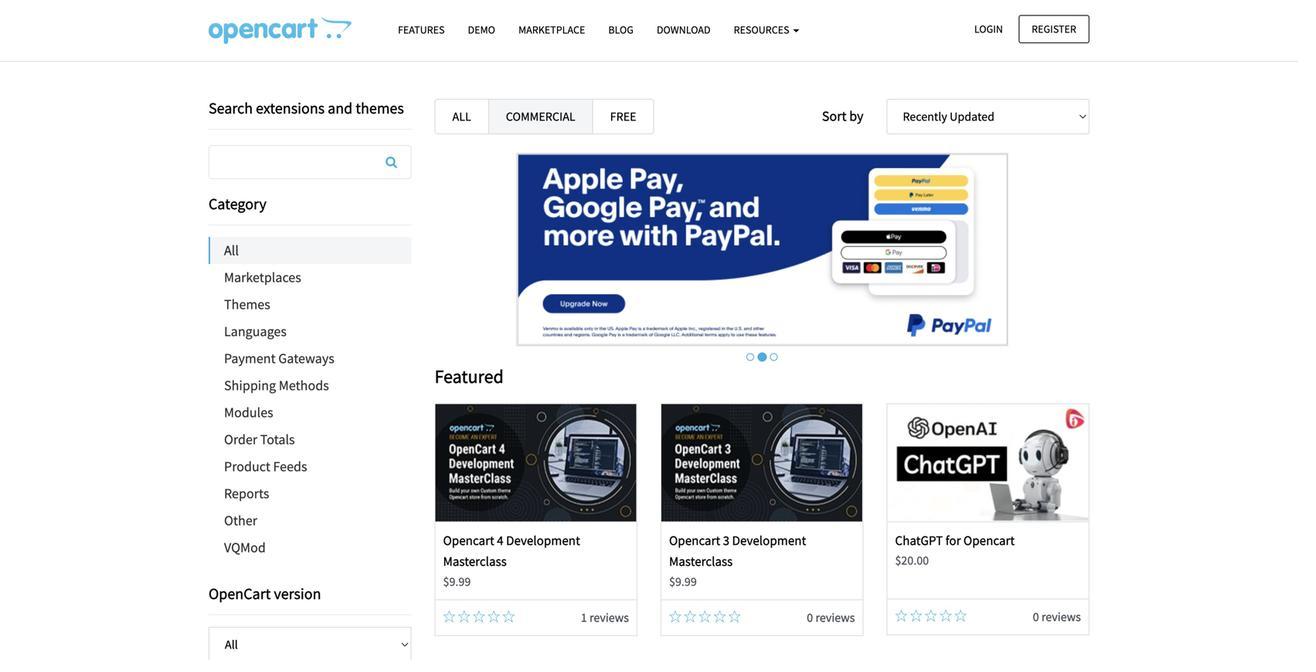 Task type: vqa. For each thing, say whether or not it's contained in the screenshot.
1st Masterclass from the right
yes



Task type: describe. For each thing, give the bounding box(es) containing it.
all for commercial
[[453, 109, 471, 124]]

search extensions and themes
[[209, 99, 404, 118]]

0 for opencart 3 development masterclass
[[807, 611, 813, 626]]

$20.00
[[896, 554, 929, 569]]

download
[[657, 23, 711, 37]]

free
[[610, 109, 637, 124]]

featured
[[435, 365, 504, 389]]

login
[[975, 22, 1003, 36]]

order
[[224, 431, 258, 449]]

shipping methods link
[[209, 373, 412, 400]]

opencart 3 development masterclass image
[[662, 405, 863, 522]]

themes link
[[209, 291, 412, 318]]

by
[[850, 107, 864, 125]]

opencart 4 development masterclass image
[[436, 405, 637, 522]]

features
[[398, 23, 445, 37]]

opencart inside chatgpt for opencart $20.00
[[964, 533, 1015, 549]]

opencart for opencart 4 development masterclass
[[443, 533, 495, 549]]

all link for commercial
[[435, 99, 489, 135]]

vqmod link
[[209, 535, 412, 562]]

and
[[328, 99, 353, 118]]

totals
[[260, 431, 295, 449]]

development for opencart 3 development masterclass
[[732, 533, 807, 549]]

opencart extensions image
[[209, 16, 352, 44]]

opencart for opencart 3 development masterclass
[[669, 533, 721, 549]]

all link for marketplaces
[[210, 237, 412, 264]]

login link
[[962, 15, 1017, 43]]

themes
[[224, 296, 270, 313]]

$9.99 for opencart 4 development masterclass
[[443, 575, 471, 590]]

masterclass for 4
[[443, 554, 507, 570]]

chatgpt
[[896, 533, 943, 549]]

opencart 3 development masterclass $9.99
[[669, 533, 807, 590]]

modules
[[224, 404, 273, 422]]

0 reviews for opencart 3 development masterclass
[[807, 611, 855, 626]]

other
[[224, 513, 257, 530]]

opencart 4 development masterclass $9.99
[[443, 533, 580, 590]]

sort by
[[822, 107, 864, 125]]

register
[[1032, 22, 1077, 36]]

chatgpt for opencart link
[[896, 533, 1015, 549]]

development for opencart 4 development masterclass
[[506, 533, 580, 549]]

register link
[[1019, 15, 1090, 43]]

category
[[209, 194, 267, 214]]

4
[[497, 533, 504, 549]]

resources link
[[723, 16, 811, 43]]

marketplace
[[519, 23, 585, 37]]

opencart version
[[209, 585, 321, 604]]

resources
[[734, 23, 792, 37]]

3
[[723, 533, 730, 549]]

search image
[[386, 156, 397, 169]]

payment gateways
[[224, 350, 335, 368]]

features link
[[387, 16, 456, 43]]

blog
[[609, 23, 634, 37]]

themes
[[356, 99, 404, 118]]

1 reviews
[[581, 611, 629, 626]]

0 reviews for chatgpt for opencart
[[1033, 610, 1081, 625]]



Task type: locate. For each thing, give the bounding box(es) containing it.
1 horizontal spatial all
[[453, 109, 471, 124]]

commercial
[[506, 109, 576, 124]]

opencart inside opencart 3 development masterclass $9.99
[[669, 533, 721, 549]]

$9.99 down the opencart 4 development masterclass link at the left bottom of page
[[443, 575, 471, 590]]

2 horizontal spatial reviews
[[1042, 610, 1081, 625]]

methods
[[279, 377, 329, 395]]

payment
[[224, 350, 276, 368]]

product feeds
[[224, 458, 307, 476]]

1
[[581, 611, 587, 626]]

masterclass inside opencart 3 development masterclass $9.99
[[669, 554, 733, 570]]

payment gateways link
[[209, 346, 412, 373]]

demo
[[468, 23, 495, 37]]

$9.99 inside opencart 3 development masterclass $9.99
[[669, 575, 697, 590]]

chatgpt for opencart image
[[888, 405, 1089, 522]]

gateways
[[278, 350, 335, 368]]

2 masterclass from the left
[[669, 554, 733, 570]]

2 development from the left
[[732, 533, 807, 549]]

opencart left "3"
[[669, 533, 721, 549]]

search
[[209, 99, 253, 118]]

1 horizontal spatial 0
[[1033, 610, 1040, 625]]

star light o image
[[896, 610, 908, 623], [925, 610, 938, 623], [940, 610, 952, 623], [955, 610, 967, 623], [669, 611, 682, 623], [684, 611, 697, 623], [699, 611, 711, 623], [714, 611, 726, 623]]

free link
[[593, 99, 654, 135]]

download link
[[645, 16, 723, 43]]

languages
[[224, 323, 287, 341]]

blog link
[[597, 16, 645, 43]]

1 horizontal spatial masterclass
[[669, 554, 733, 570]]

reports link
[[209, 481, 412, 508]]

vqmod
[[224, 540, 266, 557]]

paypal payment gateway image
[[516, 153, 1009, 347]]

product feeds link
[[209, 454, 412, 481]]

all for marketplaces
[[224, 242, 239, 259]]

marketplaces link
[[209, 264, 412, 291]]

opencart 3 development masterclass link
[[669, 533, 807, 570]]

1 development from the left
[[506, 533, 580, 549]]

masterclass inside opencart 4 development masterclass $9.99
[[443, 554, 507, 570]]

other link
[[209, 508, 412, 535]]

sort
[[822, 107, 847, 125]]

development
[[506, 533, 580, 549], [732, 533, 807, 549]]

reports
[[224, 485, 269, 503]]

0 horizontal spatial all
[[224, 242, 239, 259]]

$9.99 down opencart 3 development masterclass link
[[669, 575, 697, 590]]

all
[[453, 109, 471, 124], [224, 242, 239, 259]]

$9.99 inside opencart 4 development masterclass $9.99
[[443, 575, 471, 590]]

version
[[274, 585, 321, 604]]

1 vertical spatial all
[[224, 242, 239, 259]]

development inside opencart 4 development masterclass $9.99
[[506, 533, 580, 549]]

3 opencart from the left
[[964, 533, 1015, 549]]

0 horizontal spatial $9.99
[[443, 575, 471, 590]]

development right "3"
[[732, 533, 807, 549]]

1 horizontal spatial opencart
[[669, 533, 721, 549]]

reviews for opencart 3 development masterclass
[[816, 611, 855, 626]]

order totals
[[224, 431, 295, 449]]

modules link
[[209, 400, 412, 427]]

masterclass
[[443, 554, 507, 570], [669, 554, 733, 570]]

feeds
[[273, 458, 307, 476]]

0 horizontal spatial development
[[506, 533, 580, 549]]

development right 4
[[506, 533, 580, 549]]

commercial link
[[488, 99, 593, 135]]

1 horizontal spatial all link
[[435, 99, 489, 135]]

marketplaces
[[224, 269, 301, 286]]

shipping methods
[[224, 377, 329, 395]]

0 reviews
[[1033, 610, 1081, 625], [807, 611, 855, 626]]

1 opencart from the left
[[443, 533, 495, 549]]

extensions
[[256, 99, 325, 118]]

for
[[946, 533, 961, 549]]

1 horizontal spatial $9.99
[[669, 575, 697, 590]]

opencart
[[209, 585, 271, 604]]

order totals link
[[209, 427, 412, 454]]

0 horizontal spatial 0 reviews
[[807, 611, 855, 626]]

0 vertical spatial all
[[453, 109, 471, 124]]

$9.99 for opencart 3 development masterclass
[[669, 575, 697, 590]]

chatgpt for opencart $20.00
[[896, 533, 1015, 569]]

opencart right for
[[964, 533, 1015, 549]]

0 horizontal spatial all link
[[210, 237, 412, 264]]

2 $9.99 from the left
[[669, 575, 697, 590]]

masterclass for 3
[[669, 554, 733, 570]]

1 horizontal spatial reviews
[[816, 611, 855, 626]]

development inside opencart 3 development masterclass $9.99
[[732, 533, 807, 549]]

1 masterclass from the left
[[443, 554, 507, 570]]

shipping
[[224, 377, 276, 395]]

opencart inside opencart 4 development masterclass $9.99
[[443, 533, 495, 549]]

opencart 4 development masterclass link
[[443, 533, 580, 570]]

0 vertical spatial all link
[[435, 99, 489, 135]]

2 opencart from the left
[[669, 533, 721, 549]]

0 horizontal spatial opencart
[[443, 533, 495, 549]]

0 for chatgpt for opencart
[[1033, 610, 1040, 625]]

1 vertical spatial all link
[[210, 237, 412, 264]]

masterclass down 4
[[443, 554, 507, 570]]

0 horizontal spatial 0
[[807, 611, 813, 626]]

0 horizontal spatial reviews
[[590, 611, 629, 626]]

demo link
[[456, 16, 507, 43]]

star light o image
[[910, 610, 923, 623], [443, 611, 456, 623], [458, 611, 471, 623], [473, 611, 485, 623], [488, 611, 500, 623], [503, 611, 515, 623], [729, 611, 741, 623]]

None text field
[[209, 146, 411, 179]]

1 horizontal spatial development
[[732, 533, 807, 549]]

opencart left 4
[[443, 533, 495, 549]]

masterclass down "3"
[[669, 554, 733, 570]]

0
[[1033, 610, 1040, 625], [807, 611, 813, 626]]

product
[[224, 458, 270, 476]]

reviews for chatgpt for opencart
[[1042, 610, 1081, 625]]

opencart
[[443, 533, 495, 549], [669, 533, 721, 549], [964, 533, 1015, 549]]

2 horizontal spatial opencart
[[964, 533, 1015, 549]]

all link
[[435, 99, 489, 135], [210, 237, 412, 264]]

1 $9.99 from the left
[[443, 575, 471, 590]]

marketplace link
[[507, 16, 597, 43]]

0 horizontal spatial masterclass
[[443, 554, 507, 570]]

reviews
[[1042, 610, 1081, 625], [590, 611, 629, 626], [816, 611, 855, 626]]

$9.99
[[443, 575, 471, 590], [669, 575, 697, 590]]

reviews for opencart 4 development masterclass
[[590, 611, 629, 626]]

1 horizontal spatial 0 reviews
[[1033, 610, 1081, 625]]

languages link
[[209, 318, 412, 346]]



